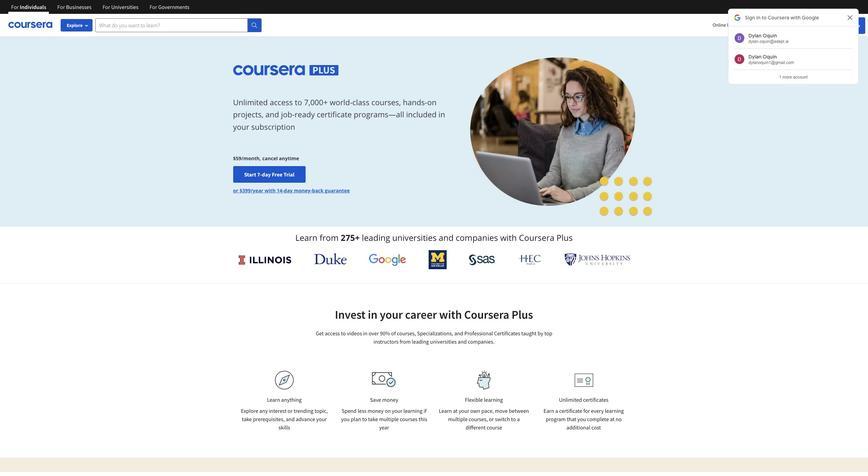Task type: describe. For each thing, give the bounding box(es) containing it.
courses, for multiple
[[469, 416, 488, 423]]

explore for explore any interest or trending topic, take prerequisites, and advance your skills
[[241, 408, 258, 415]]

earn a certificate for every learning program that you complete at no additional cost
[[544, 408, 624, 431]]

learn from 275+ leading universities and companies with coursera plus
[[295, 232, 573, 244]]

flexible learning
[[465, 397, 503, 404]]

access for unlimited
[[270, 97, 293, 107]]

professional
[[464, 330, 493, 337]]

0 horizontal spatial with
[[265, 188, 276, 194]]

your inside explore any interest or trending topic, take prerequisites, and advance your skills
[[316, 416, 327, 423]]

to inside get access to videos in over 90% of courses, specializations, and professional certificates taught by top instructors from leading universities and companies.
[[341, 330, 346, 337]]

world-
[[330, 97, 352, 107]]

ready
[[295, 109, 315, 120]]

courses, for of
[[397, 330, 416, 337]]

on inside unlimited access to 7,000+ world-class courses, hands-on projects, and job-ready certificate programs—all included in your subscription
[[427, 97, 437, 107]]

of
[[391, 330, 396, 337]]

to inside spend less money on your learning if you plan to take multiple courses this year
[[362, 416, 367, 423]]

universities
[[111, 3, 138, 10]]

free inside start 7-day free trial button
[[272, 171, 282, 178]]

in
[[821, 22, 825, 28]]

0 horizontal spatial from
[[320, 232, 339, 244]]

leading inside get access to videos in over 90% of courses, specializations, and professional certificates taught by top instructors from leading universities and companies.
[[412, 339, 429, 345]]

move
[[495, 408, 508, 415]]

join
[[833, 23, 843, 29]]

start 7-day free trial button
[[233, 166, 306, 183]]

every
[[591, 408, 604, 415]]

find your new career link
[[758, 21, 809, 29]]

by
[[538, 330, 543, 337]]

save
[[370, 397, 381, 404]]

additional
[[567, 424, 590, 431]]

money inside spend less money on your learning if you plan to take multiple courses this year
[[368, 408, 384, 415]]

start
[[244, 171, 256, 178]]

$59
[[233, 155, 241, 162]]

over
[[369, 330, 379, 337]]

projects,
[[233, 109, 263, 120]]

day inside button
[[262, 171, 271, 178]]

take inside explore any interest or trending topic, take prerequisites, and advance your skills
[[242, 416, 252, 423]]

in inside unlimited access to 7,000+ world-class courses, hands-on projects, and job-ready certificate programs—all included in your subscription
[[439, 109, 445, 120]]

find your new career
[[762, 22, 805, 28]]

/year
[[251, 188, 263, 194]]

multiple inside learn at your own pace, move between multiple courses, or switch to a different course
[[448, 416, 468, 423]]

your inside spend less money on your learning if you plan to take multiple courses this year
[[392, 408, 402, 415]]

log
[[812, 22, 820, 28]]

career
[[792, 22, 805, 28]]

coursera image
[[8, 19, 52, 31]]

certificate inside the earn a certificate for every learning program that you complete at no additional cost
[[559, 408, 582, 415]]

trial
[[283, 171, 294, 178]]

anytime
[[279, 155, 299, 162]]

What do you want to learn? text field
[[95, 18, 248, 32]]

save money
[[370, 397, 398, 404]]

start 7-day free trial
[[244, 171, 294, 178]]

online
[[713, 22, 726, 28]]

invest
[[335, 308, 365, 322]]

less
[[358, 408, 366, 415]]

anything
[[281, 397, 302, 404]]

for for universities
[[103, 3, 110, 10]]

and left professional
[[454, 330, 463, 337]]

free inside join for free link
[[851, 23, 860, 29]]

programs—all
[[354, 109, 404, 120]]

for inside join for free link
[[844, 23, 850, 29]]

your up of
[[380, 308, 403, 322]]

businesses
[[66, 3, 91, 10]]

certificates
[[494, 330, 520, 337]]

prerequisites,
[[253, 416, 285, 423]]

your inside "link"
[[772, 22, 781, 28]]

$399
[[240, 188, 251, 194]]

new
[[782, 22, 791, 28]]

university of michigan image
[[429, 251, 447, 270]]

7-
[[257, 171, 262, 178]]

for governments
[[150, 3, 189, 10]]

and inside explore any interest or trending topic, take prerequisites, and advance your skills
[[286, 416, 295, 423]]

explore for explore
[[67, 22, 83, 28]]

learn for learn from 275+ leading universities and companies with coursera plus
[[295, 232, 317, 244]]

earn
[[544, 408, 554, 415]]

you inside the earn a certificate for every learning program that you complete at no additional cost
[[577, 416, 586, 423]]

hands-
[[403, 97, 427, 107]]

take inside spend less money on your learning if you plan to take multiple courses this year
[[368, 416, 378, 423]]

spend less money on your learning if you plan to take multiple courses this year
[[341, 408, 427, 431]]

get
[[316, 330, 324, 337]]

degrees
[[727, 22, 743, 28]]

year
[[379, 424, 389, 431]]

and down professional
[[458, 339, 467, 345]]

coursera plus image
[[233, 65, 338, 75]]

any
[[259, 408, 268, 415]]

videos
[[347, 330, 362, 337]]

log in
[[812, 22, 825, 28]]

14-
[[277, 188, 284, 194]]

no
[[616, 416, 622, 423]]

top
[[544, 330, 552, 337]]

get access to videos in over 90% of courses, specializations, and professional certificates taught by top instructors from leading universities and companies.
[[316, 330, 552, 345]]

your inside learn at your own pace, move between multiple courses, or switch to a different course
[[459, 408, 469, 415]]

you inside spend less money on your learning if you plan to take multiple courses this year
[[341, 416, 350, 423]]

to inside learn at your own pace, move between multiple courses, or switch to a different course
[[511, 416, 516, 423]]

instructors
[[374, 339, 398, 345]]

complete
[[587, 416, 609, 423]]

1 horizontal spatial with
[[439, 308, 462, 322]]

course
[[487, 424, 502, 431]]

different
[[466, 424, 486, 431]]

companies
[[456, 232, 498, 244]]

0 vertical spatial universities
[[392, 232, 437, 244]]

companies.
[[468, 339, 494, 345]]

courses
[[400, 416, 417, 423]]

class
[[352, 97, 369, 107]]

flexible learning image
[[472, 371, 496, 390]]

for for governments
[[150, 3, 157, 10]]

or $399 /year with 14-day money-back guarantee
[[233, 188, 350, 194]]

unlimited for unlimited certificates
[[559, 397, 582, 404]]

guarantee
[[325, 188, 350, 194]]

$59 /month, cancel anytime
[[233, 155, 299, 162]]

learn for learn at your own pace, move between multiple courses, or switch to a different course
[[439, 408, 452, 415]]

hec paris image
[[518, 253, 542, 267]]

unlimited certificates
[[559, 397, 608, 404]]

0 horizontal spatial coursera
[[464, 308, 509, 322]]

switch
[[495, 416, 510, 423]]

a inside learn at your own pace, move between multiple courses, or switch to a different course
[[517, 416, 520, 423]]

a inside the earn a certificate for every learning program that you complete at no additional cost
[[555, 408, 558, 415]]

governments
[[158, 3, 189, 10]]



Task type: vqa. For each thing, say whether or not it's contained in the screenshot.
learning inside the Earn a certificate for every learning program that you complete at no additional cost
yes



Task type: locate. For each thing, give the bounding box(es) containing it.
university of illinois at urbana-champaign image
[[238, 255, 292, 266]]

sas image
[[469, 255, 495, 266]]

1 vertical spatial for
[[583, 408, 590, 415]]

in
[[439, 109, 445, 120], [368, 308, 377, 322], [363, 330, 367, 337]]

learn anything image
[[275, 371, 294, 390]]

courses, right of
[[397, 330, 416, 337]]

pace,
[[481, 408, 494, 415]]

0 horizontal spatial leading
[[362, 232, 390, 244]]

leading up "google" image
[[362, 232, 390, 244]]

7,000+
[[304, 97, 328, 107]]

johns hopkins university image
[[564, 254, 630, 266]]

1 horizontal spatial multiple
[[448, 416, 468, 423]]

0 horizontal spatial learn
[[267, 397, 280, 404]]

individuals
[[20, 3, 46, 10]]

your inside unlimited access to 7,000+ world-class courses, hands-on projects, and job-ready certificate programs—all included in your subscription
[[233, 121, 249, 132]]

0 horizontal spatial access
[[270, 97, 293, 107]]

1 horizontal spatial from
[[400, 339, 411, 345]]

0 vertical spatial on
[[427, 97, 437, 107]]

your left own
[[459, 408, 469, 415]]

multiple up year
[[379, 416, 399, 423]]

save money image
[[372, 373, 397, 389]]

certificate up that at the bottom right
[[559, 408, 582, 415]]

1 vertical spatial at
[[610, 416, 615, 423]]

join for free link
[[828, 17, 865, 34]]

unlimited up that at the bottom right
[[559, 397, 582, 404]]

learning inside the earn a certificate for every learning program that you complete at no additional cost
[[605, 408, 624, 415]]

0 vertical spatial day
[[262, 171, 271, 178]]

0 vertical spatial explore
[[67, 22, 83, 28]]

learning inside spend less money on your learning if you plan to take multiple courses this year
[[403, 408, 422, 415]]

career
[[405, 308, 437, 322]]

2 multiple from the left
[[448, 416, 468, 423]]

universities down specializations,
[[430, 339, 457, 345]]

day left money-
[[284, 188, 293, 194]]

for left universities
[[103, 3, 110, 10]]

0 horizontal spatial at
[[453, 408, 458, 415]]

0 horizontal spatial learning
[[403, 408, 422, 415]]

explore any interest or trending topic, take prerequisites, and advance your skills
[[241, 408, 328, 431]]

1 take from the left
[[242, 416, 252, 423]]

3 for from the left
[[103, 3, 110, 10]]

for left businesses
[[57, 3, 65, 10]]

0 horizontal spatial explore
[[67, 22, 83, 28]]

2 for from the left
[[57, 3, 65, 10]]

that
[[567, 416, 576, 423]]

trending
[[294, 408, 313, 415]]

1 horizontal spatial on
[[427, 97, 437, 107]]

courses, inside get access to videos in over 90% of courses, specializations, and professional certificates taught by top instructors from leading universities and companies.
[[397, 330, 416, 337]]

unlimited for unlimited access to 7,000+ world-class courses, hands-on projects, and job-ready certificate programs—all included in your subscription
[[233, 97, 268, 107]]

275+
[[341, 232, 360, 244]]

0 horizontal spatial or
[[233, 188, 238, 194]]

0 horizontal spatial day
[[262, 171, 271, 178]]

1 vertical spatial free
[[272, 171, 282, 178]]

unlimited certificates image
[[574, 374, 593, 388]]

from
[[320, 232, 339, 244], [400, 339, 411, 345]]

own
[[470, 408, 480, 415]]

multiple inside spend less money on your learning if you plan to take multiple courses this year
[[379, 416, 399, 423]]

universities up the "university of michigan" image
[[392, 232, 437, 244]]

money-
[[294, 188, 312, 194]]

to up ready
[[295, 97, 302, 107]]

unlimited inside unlimited access to 7,000+ world-class courses, hands-on projects, and job-ready certificate programs—all included in your subscription
[[233, 97, 268, 107]]

learn for learn anything
[[267, 397, 280, 404]]

in left "over"
[[363, 330, 367, 337]]

access right get on the bottom of the page
[[325, 330, 340, 337]]

/month,
[[241, 155, 261, 162]]

or down anything
[[288, 408, 293, 415]]

1 vertical spatial explore
[[241, 408, 258, 415]]

included
[[406, 109, 437, 120]]

1 horizontal spatial in
[[368, 308, 377, 322]]

taught
[[521, 330, 537, 337]]

unlimited access to 7,000+ world-class courses, hands-on projects, and job-ready certificate programs—all included in your subscription
[[233, 97, 445, 132]]

money
[[382, 397, 398, 404], [368, 408, 384, 415]]

2 horizontal spatial in
[[439, 109, 445, 120]]

explore down for businesses
[[67, 22, 83, 28]]

2 horizontal spatial learn
[[439, 408, 452, 415]]

universities
[[392, 232, 437, 244], [430, 339, 457, 345]]

if
[[424, 408, 427, 415]]

learning up pace,
[[484, 397, 503, 404]]

access for get
[[325, 330, 340, 337]]

explore inside explore any interest or trending topic, take prerequisites, and advance your skills
[[241, 408, 258, 415]]

0 horizontal spatial for
[[583, 408, 590, 415]]

1 horizontal spatial day
[[284, 188, 293, 194]]

take right "plan"
[[368, 416, 378, 423]]

your up 'courses'
[[392, 408, 402, 415]]

money right save
[[382, 397, 398, 404]]

0 vertical spatial from
[[320, 232, 339, 244]]

find
[[762, 22, 771, 28]]

explore
[[67, 22, 83, 28], [241, 408, 258, 415]]

0 vertical spatial plus
[[557, 232, 573, 244]]

1 horizontal spatial certificate
[[559, 408, 582, 415]]

1 horizontal spatial a
[[555, 408, 558, 415]]

1 horizontal spatial explore
[[241, 408, 258, 415]]

1 vertical spatial or
[[288, 408, 293, 415]]

banner navigation
[[6, 0, 195, 14]]

in right included
[[439, 109, 445, 120]]

at inside the earn a certificate for every learning program that you complete at no additional cost
[[610, 416, 615, 423]]

learn up interest
[[267, 397, 280, 404]]

learn right if
[[439, 408, 452, 415]]

learning up 'courses'
[[403, 408, 422, 415]]

leading
[[362, 232, 390, 244], [412, 339, 429, 345]]

1 multiple from the left
[[379, 416, 399, 423]]

your down projects,
[[233, 121, 249, 132]]

0 horizontal spatial take
[[242, 416, 252, 423]]

0 vertical spatial at
[[453, 408, 458, 415]]

multiple up different
[[448, 416, 468, 423]]

with up specializations,
[[439, 308, 462, 322]]

for inside the earn a certificate for every learning program that you complete at no additional cost
[[583, 408, 590, 415]]

your right find
[[772, 22, 781, 28]]

and up the "university of michigan" image
[[439, 232, 454, 244]]

for businesses
[[57, 3, 91, 10]]

coursera up 'hec paris' image
[[519, 232, 554, 244]]

for for businesses
[[57, 3, 65, 10]]

2 vertical spatial learn
[[439, 408, 452, 415]]

courses, inside learn at your own pace, move between multiple courses, or switch to a different course
[[469, 416, 488, 423]]

1 horizontal spatial plus
[[557, 232, 573, 244]]

free
[[851, 23, 860, 29], [272, 171, 282, 178]]

you up additional
[[577, 416, 586, 423]]

you down spend
[[341, 416, 350, 423]]

to
[[295, 97, 302, 107], [341, 330, 346, 337], [362, 416, 367, 423], [511, 416, 516, 423]]

for right join
[[844, 23, 850, 29]]

invest in your career with coursera plus
[[335, 308, 533, 322]]

0 vertical spatial learn
[[295, 232, 317, 244]]

at left the no
[[610, 416, 615, 423]]

with right companies in the right of the page
[[500, 232, 517, 244]]

cancel
[[262, 155, 278, 162]]

1 horizontal spatial access
[[325, 330, 340, 337]]

access up the job-
[[270, 97, 293, 107]]

for left governments
[[150, 3, 157, 10]]

4 for from the left
[[150, 3, 157, 10]]

1 vertical spatial plus
[[512, 308, 533, 322]]

learn
[[295, 232, 317, 244], [267, 397, 280, 404], [439, 408, 452, 415]]

1 vertical spatial money
[[368, 408, 384, 415]]

1 vertical spatial on
[[385, 408, 391, 415]]

0 vertical spatial a
[[555, 408, 558, 415]]

with
[[265, 188, 276, 194], [500, 232, 517, 244], [439, 308, 462, 322]]

0 vertical spatial in
[[439, 109, 445, 120]]

explore left any
[[241, 408, 258, 415]]

this
[[419, 416, 427, 423]]

multiple
[[379, 416, 399, 423], [448, 416, 468, 423]]

0 vertical spatial courses,
[[371, 97, 401, 107]]

1 vertical spatial access
[[325, 330, 340, 337]]

1 vertical spatial with
[[500, 232, 517, 244]]

and up skills
[[286, 416, 295, 423]]

2 vertical spatial in
[[363, 330, 367, 337]]

certificate down world-
[[317, 109, 352, 120]]

for left individuals
[[11, 3, 19, 10]]

from right instructors
[[400, 339, 411, 345]]

1 horizontal spatial leading
[[412, 339, 429, 345]]

free right join
[[851, 23, 860, 29]]

for for individuals
[[11, 3, 19, 10]]

for individuals
[[11, 3, 46, 10]]

cost
[[591, 424, 601, 431]]

2 vertical spatial or
[[489, 416, 494, 423]]

1 vertical spatial coursera
[[464, 308, 509, 322]]

0 horizontal spatial multiple
[[379, 416, 399, 423]]

0 horizontal spatial free
[[272, 171, 282, 178]]

advance
[[296, 416, 315, 423]]

log in link
[[809, 21, 828, 29]]

1 horizontal spatial you
[[577, 416, 586, 423]]

specializations,
[[417, 330, 453, 337]]

0 horizontal spatial on
[[385, 408, 391, 415]]

2 vertical spatial courses,
[[469, 416, 488, 423]]

a right earn
[[555, 408, 558, 415]]

or inside explore any interest or trending topic, take prerequisites, and advance your skills
[[288, 408, 293, 415]]

leading down specializations,
[[412, 339, 429, 345]]

your down topic,
[[316, 416, 327, 423]]

learn inside learn at your own pace, move between multiple courses, or switch to a different course
[[439, 408, 452, 415]]

0 vertical spatial certificate
[[317, 109, 352, 120]]

1 horizontal spatial learn
[[295, 232, 317, 244]]

1 vertical spatial leading
[[412, 339, 429, 345]]

interest
[[269, 408, 287, 415]]

for left every
[[583, 408, 590, 415]]

to right "plan"
[[362, 416, 367, 423]]

flexible
[[465, 397, 483, 404]]

in up "over"
[[368, 308, 377, 322]]

coursera
[[519, 232, 554, 244], [464, 308, 509, 322]]

1 horizontal spatial unlimited
[[559, 397, 582, 404]]

2 horizontal spatial learning
[[605, 408, 624, 415]]

money down save
[[368, 408, 384, 415]]

on down save money
[[385, 408, 391, 415]]

subscription
[[251, 121, 295, 132]]

with left 14-
[[265, 188, 276, 194]]

1 vertical spatial a
[[517, 416, 520, 423]]

1 for from the left
[[11, 3, 19, 10]]

0 vertical spatial coursera
[[519, 232, 554, 244]]

coursera up professional
[[464, 308, 509, 322]]

2 take from the left
[[368, 416, 378, 423]]

unlimited up projects,
[[233, 97, 268, 107]]

0 vertical spatial free
[[851, 23, 860, 29]]

None search field
[[95, 18, 262, 32]]

and
[[265, 109, 279, 120], [439, 232, 454, 244], [454, 330, 463, 337], [458, 339, 467, 345], [286, 416, 295, 423]]

0 horizontal spatial certificate
[[317, 109, 352, 120]]

0 vertical spatial with
[[265, 188, 276, 194]]

courses, inside unlimited access to 7,000+ world-class courses, hands-on projects, and job-ready certificate programs—all included in your subscription
[[371, 97, 401, 107]]

a down between
[[517, 416, 520, 423]]

1 horizontal spatial or
[[288, 408, 293, 415]]

back
[[312, 188, 324, 194]]

google image
[[369, 254, 406, 266]]

0 horizontal spatial in
[[363, 330, 367, 337]]

0 vertical spatial leading
[[362, 232, 390, 244]]

day down $59 /month, cancel anytime
[[262, 171, 271, 178]]

0 vertical spatial unlimited
[[233, 97, 268, 107]]

1 horizontal spatial for
[[844, 23, 850, 29]]

on inside spend less money on your learning if you plan to take multiple courses this year
[[385, 408, 391, 415]]

courses, up programs—all
[[371, 97, 401, 107]]

learning up the no
[[605, 408, 624, 415]]

program
[[546, 416, 566, 423]]

duke university image
[[314, 254, 346, 265]]

0 vertical spatial for
[[844, 23, 850, 29]]

1 vertical spatial courses,
[[397, 330, 416, 337]]

0 vertical spatial access
[[270, 97, 293, 107]]

learning for earn a certificate for every learning program that you complete at no additional cost
[[605, 408, 624, 415]]

from left 275+
[[320, 232, 339, 244]]

1 vertical spatial unlimited
[[559, 397, 582, 404]]

1 you from the left
[[341, 416, 350, 423]]

or left $399
[[233, 188, 238, 194]]

between
[[509, 408, 529, 415]]

0 vertical spatial money
[[382, 397, 398, 404]]

90%
[[380, 330, 390, 337]]

1 vertical spatial from
[[400, 339, 411, 345]]

explore inside popup button
[[67, 22, 83, 28]]

courses,
[[371, 97, 401, 107], [397, 330, 416, 337], [469, 416, 488, 423]]

in inside get access to videos in over 90% of courses, specializations, and professional certificates taught by top instructors from leading universities and companies.
[[363, 330, 367, 337]]

0 vertical spatial or
[[233, 188, 238, 194]]

1 horizontal spatial at
[[610, 416, 615, 423]]

or up course
[[489, 416, 494, 423]]

1 vertical spatial certificate
[[559, 408, 582, 415]]

free left trial
[[272, 171, 282, 178]]

1 horizontal spatial learning
[[484, 397, 503, 404]]

0 horizontal spatial a
[[517, 416, 520, 423]]

on
[[427, 97, 437, 107], [385, 408, 391, 415]]

from inside get access to videos in over 90% of courses, specializations, and professional certificates taught by top instructors from leading universities and companies.
[[400, 339, 411, 345]]

access inside unlimited access to 7,000+ world-class courses, hands-on projects, and job-ready certificate programs—all included in your subscription
[[270, 97, 293, 107]]

on up included
[[427, 97, 437, 107]]

certificates
[[583, 397, 608, 404]]

universities inside get access to videos in over 90% of courses, specializations, and professional certificates taught by top instructors from leading universities and companies.
[[430, 339, 457, 345]]

learn at your own pace, move between multiple courses, or switch to a different course
[[439, 408, 529, 431]]

courses, up different
[[469, 416, 488, 423]]

at inside learn at your own pace, move between multiple courses, or switch to a different course
[[453, 408, 458, 415]]

1 vertical spatial day
[[284, 188, 293, 194]]

access inside get access to videos in over 90% of courses, specializations, and professional certificates taught by top instructors from leading universities and companies.
[[325, 330, 340, 337]]

1 horizontal spatial free
[[851, 23, 860, 29]]

0 horizontal spatial you
[[341, 416, 350, 423]]

spend
[[342, 408, 357, 415]]

1 vertical spatial learn
[[267, 397, 280, 404]]

2 vertical spatial with
[[439, 308, 462, 322]]

learn up duke university image
[[295, 232, 317, 244]]

certificate inside unlimited access to 7,000+ world-class courses, hands-on projects, and job-ready certificate programs—all included in your subscription
[[317, 109, 352, 120]]

take left prerequisites,
[[242, 416, 252, 423]]

learning for spend less money on your learning if you plan to take multiple courses this year
[[403, 408, 422, 415]]

0 horizontal spatial plus
[[512, 308, 533, 322]]

1 horizontal spatial coursera
[[519, 232, 554, 244]]

access
[[270, 97, 293, 107], [325, 330, 340, 337]]

2 horizontal spatial or
[[489, 416, 494, 423]]

and inside unlimited access to 7,000+ world-class courses, hands-on projects, and job-ready certificate programs—all included in your subscription
[[265, 109, 279, 120]]

to inside unlimited access to 7,000+ world-class courses, hands-on projects, and job-ready certificate programs—all included in your subscription
[[295, 97, 302, 107]]

0 horizontal spatial unlimited
[[233, 97, 268, 107]]

2 you from the left
[[577, 416, 586, 423]]

1 vertical spatial universities
[[430, 339, 457, 345]]

online degrees
[[713, 22, 743, 28]]

online degrees button
[[707, 17, 758, 33]]

and up subscription
[[265, 109, 279, 120]]

day
[[262, 171, 271, 178], [284, 188, 293, 194]]

job-
[[281, 109, 295, 120]]

to left videos
[[341, 330, 346, 337]]

at left own
[[453, 408, 458, 415]]

to down between
[[511, 416, 516, 423]]

2 horizontal spatial with
[[500, 232, 517, 244]]

unlimited
[[233, 97, 268, 107], [559, 397, 582, 404]]

1 horizontal spatial take
[[368, 416, 378, 423]]

1 vertical spatial in
[[368, 308, 377, 322]]

or inside learn at your own pace, move between multiple courses, or switch to a different course
[[489, 416, 494, 423]]



